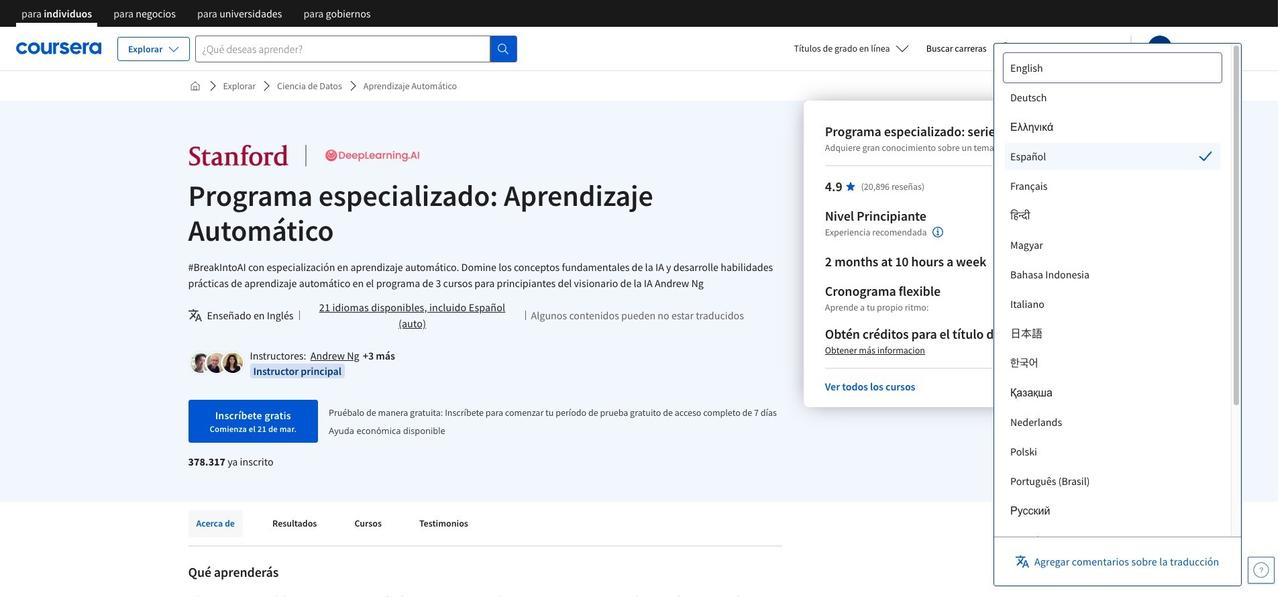Task type: describe. For each thing, give the bounding box(es) containing it.
centro de ayuda image
[[1254, 562, 1270, 579]]

andrew ng image
[[190, 353, 210, 373]]

información sobre los prerrequisitos de nivel de dificultad. image
[[933, 227, 943, 238]]

más información sobre los créditos para el título de grado element
[[825, 344, 925, 357]]

geoff ladwig image
[[206, 353, 227, 373]]

deeplearning.ai image
[[322, 144, 422, 168]]

aarti bagul image
[[222, 353, 243, 373]]



Task type: vqa. For each thing, say whether or not it's contained in the screenshot.
middle your
no



Task type: locate. For each thing, give the bounding box(es) containing it.
None search field
[[195, 35, 517, 62]]

stanford university image
[[188, 144, 289, 168]]

coursera image
[[16, 38, 101, 59]]

cartel navigation
[[11, 0, 382, 37]]

radio item
[[1005, 143, 1220, 170]]

inicio image
[[190, 81, 200, 91]]

menu
[[1005, 54, 1220, 597]]



